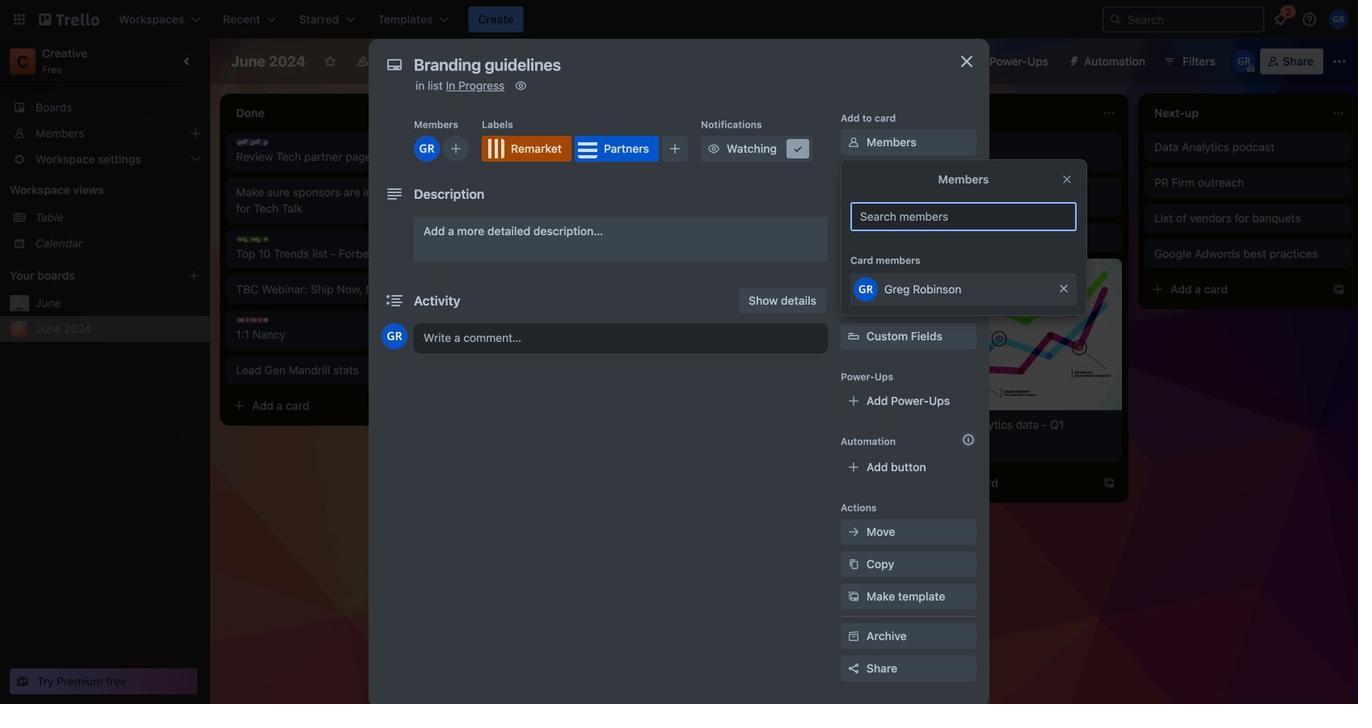 Task type: vqa. For each thing, say whether or not it's contained in the screenshot.
Taco's Co. text field
no



Task type: describe. For each thing, give the bounding box(es) containing it.
primary element
[[0, 0, 1359, 39]]

close dialog image
[[957, 52, 977, 71]]

0 vertical spatial greg robinson (gregrobinson96) image
[[1329, 10, 1349, 29]]

color: purple, title: "demand marketing" element
[[236, 139, 268, 146]]

0 horizontal spatial color: orange, title: "remarket" element
[[482, 136, 572, 162]]

2 horizontal spatial sm image
[[1062, 49, 1084, 71]]

0 horizontal spatial sm image
[[790, 141, 806, 157]]

Search field
[[1122, 8, 1264, 31]]

1 horizontal spatial color: pink, title: "happiness" element
[[925, 184, 957, 191]]

your boards with 2 items element
[[10, 266, 163, 285]]

1 vertical spatial color: lime, title: "planning" element
[[236, 236, 268, 243]]

1 horizontal spatial color: orange, title: "remarket" element
[[695, 139, 728, 146]]

Board name text field
[[223, 49, 314, 74]]

create from template… image
[[873, 290, 886, 302]]

labels image
[[846, 167, 862, 183]]

1 horizontal spatial sm image
[[846, 556, 862, 573]]



Task type: locate. For each thing, give the bounding box(es) containing it.
1 vertical spatial create from template… image
[[1103, 477, 1116, 489]]

open information menu image
[[1302, 11, 1318, 27]]

add members to card image
[[450, 141, 463, 157]]

1 horizontal spatial greg robinson (gregrobinson96) image
[[1329, 10, 1349, 29]]

add board image
[[188, 269, 201, 282]]

0 vertical spatial color: lime, title: "planning" element
[[501, 139, 534, 146]]

1 horizontal spatial create from template… image
[[1333, 283, 1346, 296]]

show menu image
[[1332, 53, 1348, 70]]

2 notifications image
[[1271, 10, 1291, 29]]

sm image
[[513, 78, 529, 94], [846, 134, 862, 150], [706, 141, 722, 157], [846, 296, 862, 312], [846, 524, 862, 540], [846, 589, 862, 605], [846, 628, 862, 645]]

1 vertical spatial greg robinson (gregrobinson96) image
[[867, 249, 886, 268]]

Search members text field
[[851, 202, 1077, 231]]

customize views image
[[562, 53, 578, 70]]

2 vertical spatial sm image
[[846, 556, 862, 573]]

1 vertical spatial sm image
[[790, 141, 806, 157]]

None text field
[[406, 50, 940, 79]]

greg robinson (gregrobinson96) image up create from template… icon on the top of page
[[867, 249, 886, 268]]

search image
[[1110, 13, 1122, 26]]

greg robinson (gregrobinson96) image
[[1329, 10, 1349, 29], [867, 249, 886, 268]]

0 horizontal spatial color: pink, title: "happiness" element
[[236, 317, 268, 323]]

0 horizontal spatial create from template… image
[[1103, 477, 1116, 489]]

star or unstar board image
[[324, 55, 337, 68]]

0 vertical spatial color: pink, title: "happiness" element
[[925, 184, 957, 191]]

0 vertical spatial sm image
[[1062, 49, 1084, 71]]

greg robinson (gregrobinson96) image
[[1233, 50, 1256, 73], [414, 136, 440, 162], [854, 277, 878, 302], [382, 323, 408, 349]]

color: pink, title: "happiness" element
[[925, 184, 957, 191], [236, 317, 268, 323]]

color: blue, title: "partners" element
[[575, 136, 659, 162]]

0 horizontal spatial color: lime, title: "planning" element
[[236, 236, 268, 243]]

greg robinson (gregrobinson96) image right open information menu image
[[1329, 10, 1349, 29]]

0 horizontal spatial greg robinson (gregrobinson96) image
[[867, 249, 886, 268]]

Write a comment text field
[[414, 323, 828, 353]]

create from template… image
[[1333, 283, 1346, 296], [1103, 477, 1116, 489]]

1 horizontal spatial color: lime, title: "planning" element
[[501, 139, 534, 146]]

1 vertical spatial color: pink, title: "happiness" element
[[236, 317, 268, 323]]

color: lime, title: "planning" element
[[501, 139, 534, 146], [236, 236, 268, 243]]

color: orange, title: "remarket" element
[[482, 136, 572, 162], [695, 139, 728, 146]]

sm image
[[1062, 49, 1084, 71], [790, 141, 806, 157], [846, 556, 862, 573]]

0 vertical spatial create from template… image
[[1333, 283, 1346, 296]]

color: sky, title: "government" element
[[466, 139, 498, 146]]



